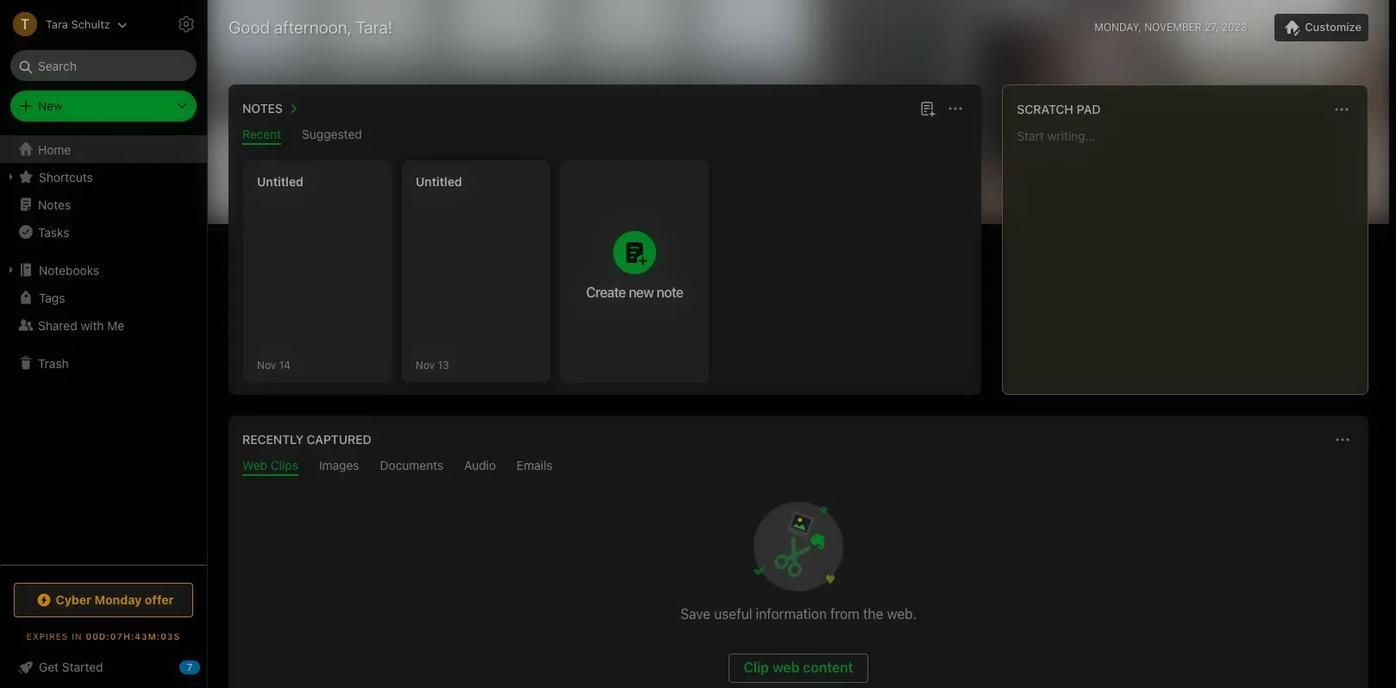 Task type: describe. For each thing, give the bounding box(es) containing it.
cyber inside popup button
[[56, 593, 92, 607]]

Search text field
[[22, 50, 185, 81]]

tags button
[[0, 284, 206, 311]]

clip
[[744, 660, 769, 675]]

tasks button
[[0, 218, 206, 246]]

clip web content
[[744, 660, 854, 675]]

web.
[[887, 606, 917, 622]]

tree containing home
[[0, 135, 207, 564]]

14
[[279, 358, 291, 371]]

web
[[773, 660, 800, 675]]

continue
[[689, 360, 697, 362]]

expires
[[27, 631, 68, 642]]

save useful information from the web.
[[681, 606, 917, 622]]

notebooks link
[[0, 256, 206, 284]]

recent
[[242, 127, 281, 141]]

notebooks
[[39, 263, 99, 277]]

untitled for 14
[[257, 174, 304, 189]]

content
[[803, 660, 854, 675]]

continue to save 50%
[[689, 360, 708, 362]]

tasks
[[38, 225, 69, 239]]

afternoon,
[[274, 17, 352, 37]]

documents tab
[[380, 458, 444, 476]]

to
[[697, 360, 699, 362]]

good afternoon, tara!
[[229, 17, 393, 37]]

me
[[107, 318, 124, 333]]

cyber inside the special cyber monday offer
[[699, 322, 708, 325]]

nov 14
[[257, 358, 291, 371]]

monday, november 27, 2023
[[1095, 21, 1248, 34]]

web clips tab
[[242, 458, 298, 476]]

notes inside button
[[242, 101, 283, 116]]

shared with me
[[38, 318, 124, 333]]

13
[[438, 358, 449, 371]]

27,
[[1205, 21, 1219, 34]]

nov for nov 14
[[257, 358, 276, 371]]

2023
[[1222, 21, 1248, 34]]

03
[[705, 350, 707, 352]]

emails tab
[[517, 458, 553, 476]]

settings image
[[176, 14, 197, 35]]

emails
[[517, 458, 553, 473]]

50%
[[704, 360, 708, 362]]

tab list for recently captured
[[232, 458, 1366, 476]]

recent tab
[[242, 127, 281, 145]]

shortcuts button
[[0, 163, 206, 191]]

continue to save 50% button
[[682, 358, 714, 366]]

in
[[72, 631, 82, 642]]

seconds
[[704, 352, 708, 353]]

monday inside popup button
[[95, 593, 142, 607]]

special
[[689, 322, 699, 325]]

notes button
[[239, 98, 304, 119]]

suggested tab
[[302, 127, 362, 145]]

images
[[319, 458, 359, 473]]

offer
[[701, 326, 708, 329]]

tags
[[39, 290, 65, 305]]

1 vertical spatial save
[[681, 606, 711, 622]]

suggested
[[302, 127, 362, 141]]

03 seconds
[[704, 350, 708, 353]]

home
[[38, 142, 71, 157]]

clips
[[271, 458, 298, 473]]

monday,
[[1095, 21, 1142, 34]]



Task type: locate. For each thing, give the bounding box(es) containing it.
2 nov from the left
[[416, 358, 435, 371]]

1 horizontal spatial monday
[[689, 326, 700, 329]]

save right to
[[699, 360, 703, 362]]

shared
[[38, 318, 77, 333]]

scratch
[[1017, 102, 1074, 116]]

useful
[[714, 606, 753, 622]]

cyber up offer
[[699, 322, 708, 325]]

0 horizontal spatial cyber
[[56, 593, 92, 607]]

1 vertical spatial cyber
[[56, 593, 92, 607]]

offer
[[145, 593, 174, 607]]

new
[[629, 285, 654, 300]]

tab list containing recent
[[232, 127, 979, 145]]

trash link
[[0, 349, 206, 377]]

documents
[[380, 458, 444, 473]]

untitled for 13
[[416, 174, 462, 189]]

tab list for notes
[[232, 127, 979, 145]]

information
[[756, 606, 827, 622]]

november
[[1145, 21, 1202, 34]]

expires in 00d:07h:43m:03s
[[27, 631, 180, 642]]

audio
[[464, 458, 496, 473]]

1 horizontal spatial notes
[[242, 101, 283, 116]]

notes link
[[0, 191, 206, 218]]

images tab
[[319, 458, 359, 476]]

trash
[[38, 356, 69, 371]]

recently
[[242, 432, 304, 447]]

nov for nov 13
[[416, 358, 435, 371]]

create new note
[[586, 285, 684, 300]]

0 horizontal spatial monday
[[95, 593, 142, 607]]

tab list
[[232, 127, 979, 145], [232, 458, 1366, 476]]

cyber monday offer
[[56, 593, 174, 607]]

captured
[[307, 432, 372, 447]]

cyber
[[699, 322, 708, 325], [56, 593, 92, 607]]

note
[[657, 285, 684, 300]]

00d:07h:43m:03s
[[86, 631, 180, 642]]

monday down special
[[689, 326, 700, 329]]

pad
[[1077, 102, 1101, 116]]

monday up 'expires in 00d:07h:43m:03s'
[[95, 593, 142, 607]]

0 vertical spatial tab list
[[232, 127, 979, 145]]

tara!
[[356, 17, 393, 37]]

untitled
[[257, 174, 304, 189], [416, 174, 462, 189]]

recently captured button
[[239, 430, 372, 450]]

1 untitled from the left
[[257, 174, 304, 189]]

None search field
[[22, 50, 185, 81]]

customize button
[[1275, 14, 1369, 41]]

scratch pad button
[[1014, 99, 1101, 120]]

0 horizontal spatial nov
[[257, 358, 276, 371]]

notes
[[242, 101, 283, 116], [38, 197, 71, 212]]

cyber up in
[[56, 593, 92, 607]]

1 vertical spatial tab list
[[232, 458, 1366, 476]]

recently captured
[[242, 432, 372, 447]]

1 vertical spatial notes
[[38, 197, 71, 212]]

1 vertical spatial monday
[[95, 593, 142, 607]]

notes up 'recent' at the left top of the page
[[242, 101, 283, 116]]

new button
[[10, 91, 197, 122]]

0 vertical spatial notes
[[242, 101, 283, 116]]

1 horizontal spatial untitled
[[416, 174, 462, 189]]

2 tab list from the top
[[232, 458, 1366, 476]]

monday inside the special cyber monday offer
[[689, 326, 700, 329]]

new
[[38, 98, 63, 113]]

1 tab list from the top
[[232, 127, 979, 145]]

tab list containing web clips
[[232, 458, 1366, 476]]

audio tab
[[464, 458, 496, 476]]

the
[[863, 606, 884, 622]]

0 vertical spatial monday
[[689, 326, 700, 329]]

customize
[[1305, 20, 1362, 34]]

save
[[699, 360, 703, 362], [681, 606, 711, 622]]

clip web content button
[[729, 654, 868, 683]]

nov 13
[[416, 358, 449, 371]]

nov left 14
[[257, 358, 276, 371]]

home link
[[0, 135, 207, 163]]

1 horizontal spatial cyber
[[699, 322, 708, 325]]

Start writing… text field
[[1017, 129, 1367, 380]]

cyber monday offer button
[[14, 583, 193, 618]]

monday
[[689, 326, 700, 329], [95, 593, 142, 607]]

from
[[831, 606, 860, 622]]

good
[[229, 17, 270, 37]]

web clips
[[242, 458, 298, 473]]

0 horizontal spatial notes
[[38, 197, 71, 212]]

expand notebooks image
[[4, 263, 18, 277]]

1 horizontal spatial nov
[[416, 358, 435, 371]]

1 nov from the left
[[257, 358, 276, 371]]

notes up "tasks"
[[38, 197, 71, 212]]

save left the "useful"
[[681, 606, 711, 622]]

nov left 13
[[416, 358, 435, 371]]

create
[[586, 285, 626, 300]]

web
[[242, 458, 267, 473]]

0 horizontal spatial untitled
[[257, 174, 304, 189]]

0 vertical spatial cyber
[[699, 322, 708, 325]]

with
[[81, 318, 104, 333]]

save inside continue to save 50% button
[[699, 360, 703, 362]]

shared with me link
[[0, 311, 206, 339]]

tree
[[0, 135, 207, 564]]

shortcuts
[[39, 170, 93, 184]]

0 vertical spatial save
[[699, 360, 703, 362]]

create new note button
[[561, 160, 709, 383]]

scratch pad
[[1017, 102, 1101, 116]]

2 untitled from the left
[[416, 174, 462, 189]]

nov
[[257, 358, 276, 371], [416, 358, 435, 371]]

special cyber monday offer
[[689, 322, 708, 329]]



Task type: vqa. For each thing, say whether or not it's contained in the screenshot.
information
yes



